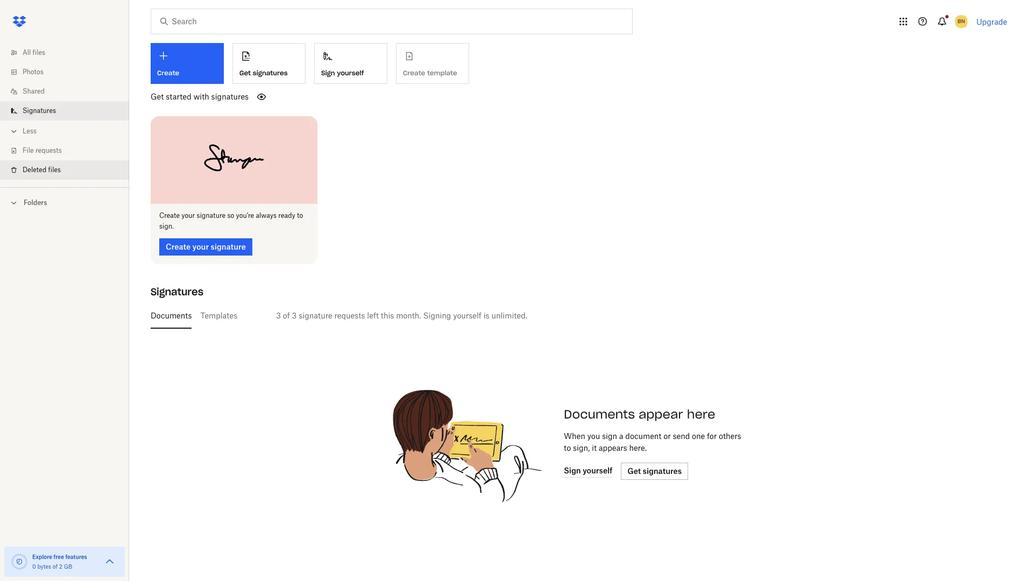 Task type: locate. For each thing, give the bounding box(es) containing it.
yourself inside tab list
[[454, 311, 482, 320]]

0 vertical spatial signature
[[197, 211, 226, 219]]

files right all
[[33, 48, 45, 57]]

documents up the you
[[564, 407, 635, 422]]

less
[[23, 127, 37, 135]]

0 horizontal spatial requests
[[35, 146, 62, 155]]

started
[[166, 92, 192, 101]]

0 vertical spatial get signatures
[[240, 69, 288, 77]]

signature
[[197, 211, 226, 219], [211, 242, 246, 251], [299, 311, 333, 320]]

others
[[719, 432, 742, 441]]

3
[[276, 311, 281, 320], [292, 311, 297, 320]]

files for all files
[[33, 48, 45, 57]]

tab list containing documents
[[151, 303, 1004, 329]]

requests inside "link"
[[35, 146, 62, 155]]

1 horizontal spatial to
[[564, 443, 571, 453]]

a
[[620, 432, 624, 441]]

to down when at the right bottom
[[564, 443, 571, 453]]

create inside button
[[166, 242, 191, 251]]

sign
[[603, 432, 618, 441]]

sign yourself inside button
[[321, 69, 364, 77]]

bn button
[[954, 13, 971, 30]]

your
[[182, 211, 195, 219], [193, 242, 209, 251]]

folders
[[24, 199, 47, 207]]

0 vertical spatial to
[[297, 211, 303, 219]]

file requests link
[[9, 141, 129, 160]]

this
[[381, 311, 394, 320]]

get left started
[[151, 92, 164, 101]]

0 horizontal spatial to
[[297, 211, 303, 219]]

requests right file
[[35, 146, 62, 155]]

signature inside create your signature so you're always ready to sign.
[[197, 211, 226, 219]]

signatures
[[253, 69, 288, 77], [211, 92, 249, 101], [643, 467, 682, 476]]

your inside button
[[193, 242, 209, 251]]

0 horizontal spatial sign
[[321, 69, 335, 77]]

1 horizontal spatial yourself
[[454, 311, 482, 320]]

free
[[54, 554, 64, 561]]

1 horizontal spatial sign
[[564, 466, 581, 476]]

1 horizontal spatial documents
[[564, 407, 635, 422]]

requests
[[35, 146, 62, 155], [335, 311, 365, 320]]

explore free features 0 bytes of 2 gb
[[32, 554, 87, 570]]

0 vertical spatial of
[[283, 311, 290, 320]]

create inside 'popup button'
[[157, 69, 179, 77]]

to
[[297, 211, 303, 219], [564, 443, 571, 453]]

0 horizontal spatial documents
[[151, 311, 192, 320]]

0 horizontal spatial 3
[[276, 311, 281, 320]]

features
[[65, 554, 87, 561]]

1 vertical spatial signatures
[[151, 286, 204, 298]]

signature inside button
[[211, 242, 246, 251]]

1 horizontal spatial 3
[[292, 311, 297, 320]]

create down sign.
[[166, 242, 191, 251]]

yourself
[[337, 69, 364, 77], [454, 311, 482, 320], [583, 466, 613, 476]]

your for create your signature so you're always ready to sign.
[[182, 211, 195, 219]]

create button
[[151, 43, 224, 84]]

get down "here." at the bottom right of the page
[[628, 467, 641, 476]]

0 vertical spatial yourself
[[337, 69, 364, 77]]

always
[[256, 211, 277, 219]]

1 horizontal spatial files
[[48, 166, 61, 174]]

dropbox image
[[9, 11, 30, 32]]

documents appear here
[[564, 407, 716, 422]]

to inside when you sign a document or send one for others to sign, it appears here.
[[564, 443, 571, 453]]

0 horizontal spatial yourself
[[337, 69, 364, 77]]

1 horizontal spatial signatures
[[253, 69, 288, 77]]

1 vertical spatial yourself
[[454, 311, 482, 320]]

1 vertical spatial documents
[[564, 407, 635, 422]]

files right "deleted"
[[48, 166, 61, 174]]

0 vertical spatial get
[[240, 69, 251, 77]]

shared link
[[9, 82, 129, 101]]

2 vertical spatial create
[[166, 242, 191, 251]]

get signatures button
[[233, 43, 306, 84], [622, 463, 689, 480]]

0 horizontal spatial signatures
[[23, 107, 56, 115]]

list
[[0, 37, 129, 187]]

photos
[[23, 68, 44, 76]]

1 horizontal spatial of
[[283, 311, 290, 320]]

0 vertical spatial get signatures button
[[233, 43, 306, 84]]

1 vertical spatial get
[[151, 92, 164, 101]]

your inside create your signature so you're always ready to sign.
[[182, 211, 195, 219]]

create
[[157, 69, 179, 77], [159, 211, 180, 219], [166, 242, 191, 251]]

2 vertical spatial signature
[[299, 311, 333, 320]]

documents left templates
[[151, 311, 192, 320]]

templates tab
[[201, 303, 238, 329]]

sign yourself button
[[314, 43, 388, 84], [564, 465, 613, 478]]

1 horizontal spatial sign yourself button
[[564, 465, 613, 478]]

create for create your signature so you're always ready to sign.
[[159, 211, 180, 219]]

create up started
[[157, 69, 179, 77]]

sign
[[321, 69, 335, 77], [564, 466, 581, 476]]

signatures inside "link"
[[23, 107, 56, 115]]

0 vertical spatial signatures
[[253, 69, 288, 77]]

month.
[[396, 311, 421, 320]]

1 vertical spatial files
[[48, 166, 61, 174]]

0 vertical spatial create
[[157, 69, 179, 77]]

1 horizontal spatial get
[[240, 69, 251, 77]]

2
[[59, 564, 62, 570]]

2 vertical spatial yourself
[[583, 466, 613, 476]]

0 horizontal spatial get signatures button
[[233, 43, 306, 84]]

list containing all files
[[0, 37, 129, 187]]

shared
[[23, 87, 45, 95]]

0 vertical spatial sign yourself
[[321, 69, 364, 77]]

2 vertical spatial signatures
[[643, 467, 682, 476]]

templates
[[201, 311, 238, 320]]

0 vertical spatial requests
[[35, 146, 62, 155]]

all files
[[23, 48, 45, 57]]

here.
[[630, 443, 647, 453]]

create up sign.
[[159, 211, 180, 219]]

1 horizontal spatial requests
[[335, 311, 365, 320]]

deleted
[[23, 166, 46, 174]]

get
[[240, 69, 251, 77], [151, 92, 164, 101], [628, 467, 641, 476]]

all
[[23, 48, 31, 57]]

2 horizontal spatial get
[[628, 467, 641, 476]]

your up create your signature
[[182, 211, 195, 219]]

1 vertical spatial signature
[[211, 242, 246, 251]]

0 vertical spatial documents
[[151, 311, 192, 320]]

deleted files link
[[9, 160, 129, 180]]

sign.
[[159, 222, 174, 230]]

documents
[[151, 311, 192, 320], [564, 407, 635, 422]]

0 horizontal spatial get
[[151, 92, 164, 101]]

signing
[[424, 311, 451, 320]]

signatures down shared
[[23, 107, 56, 115]]

0 horizontal spatial sign yourself button
[[314, 43, 388, 84]]

get up get started with signatures
[[240, 69, 251, 77]]

bn
[[958, 18, 966, 25]]

your down create your signature so you're always ready to sign.
[[193, 242, 209, 251]]

0 horizontal spatial sign yourself
[[321, 69, 364, 77]]

of inside tab list
[[283, 311, 290, 320]]

Search text field
[[172, 16, 611, 27]]

appears
[[599, 443, 628, 453]]

sign yourself
[[321, 69, 364, 77], [564, 466, 613, 476]]

1 vertical spatial requests
[[335, 311, 365, 320]]

1 vertical spatial get signatures
[[628, 467, 682, 476]]

0 horizontal spatial of
[[53, 564, 58, 570]]

0 vertical spatial sign yourself button
[[314, 43, 388, 84]]

tab list
[[151, 303, 1004, 329]]

1 vertical spatial create
[[159, 211, 180, 219]]

signatures up documents tab
[[151, 286, 204, 298]]

1 horizontal spatial get signatures button
[[622, 463, 689, 480]]

get signatures
[[240, 69, 288, 77], [628, 467, 682, 476]]

documents for documents appear here
[[564, 407, 635, 422]]

one
[[693, 432, 706, 441]]

0 horizontal spatial files
[[33, 48, 45, 57]]

deleted files
[[23, 166, 61, 174]]

is
[[484, 311, 490, 320]]

0 vertical spatial files
[[33, 48, 45, 57]]

with
[[194, 92, 209, 101]]

create your signature so you're always ready to sign.
[[159, 211, 303, 230]]

0 horizontal spatial get signatures
[[240, 69, 288, 77]]

1 vertical spatial signatures
[[211, 92, 249, 101]]

1 vertical spatial sign
[[564, 466, 581, 476]]

1 vertical spatial of
[[53, 564, 58, 570]]

0 vertical spatial your
[[182, 211, 195, 219]]

1 horizontal spatial get signatures
[[628, 467, 682, 476]]

create your signature
[[166, 242, 246, 251]]

signatures link
[[9, 101, 129, 121]]

get started with signatures
[[151, 92, 249, 101]]

0 horizontal spatial signatures
[[211, 92, 249, 101]]

files
[[33, 48, 45, 57], [48, 166, 61, 174]]

left
[[367, 311, 379, 320]]

it
[[592, 443, 597, 453]]

create inside create your signature so you're always ready to sign.
[[159, 211, 180, 219]]

of
[[283, 311, 290, 320], [53, 564, 58, 570]]

2 vertical spatial get
[[628, 467, 641, 476]]

to right ready
[[297, 211, 303, 219]]

files inside list item
[[48, 166, 61, 174]]

file
[[23, 146, 34, 155]]

signatures
[[23, 107, 56, 115], [151, 286, 204, 298]]

1 vertical spatial sign yourself
[[564, 466, 613, 476]]

requests left left
[[335, 311, 365, 320]]

1 vertical spatial to
[[564, 443, 571, 453]]

1 vertical spatial your
[[193, 242, 209, 251]]

0 vertical spatial signatures
[[23, 107, 56, 115]]

signature for create your signature
[[211, 242, 246, 251]]

create for create
[[157, 69, 179, 77]]

so
[[227, 211, 234, 219]]



Task type: describe. For each thing, give the bounding box(es) containing it.
here
[[688, 407, 716, 422]]

file requests
[[23, 146, 62, 155]]

1 vertical spatial get signatures button
[[622, 463, 689, 480]]

or
[[664, 432, 671, 441]]

deleted files list item
[[0, 160, 129, 180]]

when
[[564, 432, 586, 441]]

unlimited.
[[492, 311, 528, 320]]

create for create your signature
[[166, 242, 191, 251]]

3 of 3 signature requests left this month. signing yourself is unlimited.
[[276, 311, 528, 320]]

0 vertical spatial sign
[[321, 69, 335, 77]]

your for create your signature
[[193, 242, 209, 251]]

2 horizontal spatial signatures
[[643, 467, 682, 476]]

of inside explore free features 0 bytes of 2 gb
[[53, 564, 58, 570]]

create your signature button
[[159, 238, 252, 256]]

ready
[[279, 211, 296, 219]]

when you sign a document or send one for others to sign, it appears here.
[[564, 432, 742, 453]]

for
[[708, 432, 717, 441]]

1 vertical spatial sign yourself button
[[564, 465, 613, 478]]

upgrade
[[977, 17, 1008, 26]]

upgrade link
[[977, 17, 1008, 26]]

all files link
[[9, 43, 129, 62]]

2 3 from the left
[[292, 311, 297, 320]]

signatures list item
[[0, 101, 129, 121]]

you
[[588, 432, 601, 441]]

2 horizontal spatial yourself
[[583, 466, 613, 476]]

photos link
[[9, 62, 129, 82]]

quota usage element
[[11, 554, 28, 571]]

sign,
[[573, 443, 590, 453]]

1 3 from the left
[[276, 311, 281, 320]]

0
[[32, 564, 36, 570]]

less image
[[9, 126, 19, 137]]

send
[[673, 432, 691, 441]]

documents tab
[[151, 303, 192, 329]]

documents for documents
[[151, 311, 192, 320]]

appear
[[639, 407, 684, 422]]

document
[[626, 432, 662, 441]]

files for deleted files
[[48, 166, 61, 174]]

folders button
[[0, 194, 129, 211]]

you're
[[236, 211, 254, 219]]

bytes
[[37, 564, 51, 570]]

gb
[[64, 564, 72, 570]]

1 horizontal spatial signatures
[[151, 286, 204, 298]]

signature for create your signature so you're always ready to sign.
[[197, 211, 226, 219]]

1 horizontal spatial sign yourself
[[564, 466, 613, 476]]

explore
[[32, 554, 52, 561]]

to inside create your signature so you're always ready to sign.
[[297, 211, 303, 219]]



Task type: vqa. For each thing, say whether or not it's contained in the screenshot.
DROPBOX
no



